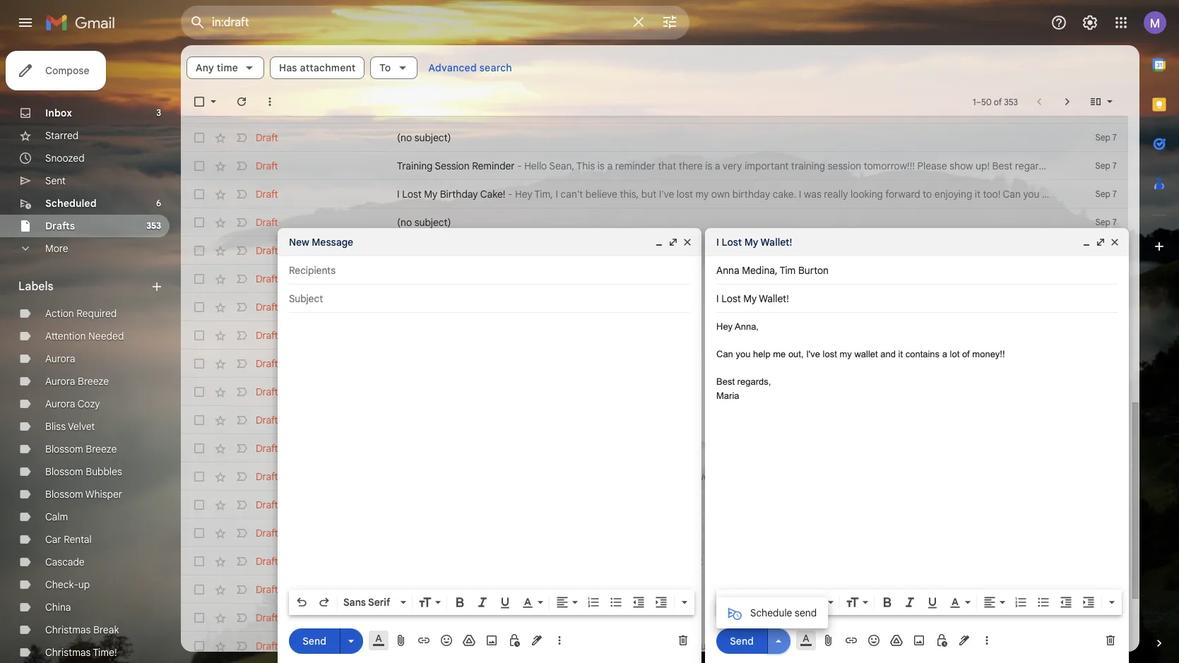 Task type: locate. For each thing, give the bounding box(es) containing it.
too!
[[983, 188, 1001, 201]]

0 vertical spatial best
[[993, 160, 1013, 172]]

training
[[397, 160, 433, 172]]

31
[[1110, 584, 1117, 595], [1110, 613, 1117, 623]]

refresh image
[[235, 95, 249, 109]]

main content
[[181, 45, 1179, 661]]

blossom bubbles
[[45, 466, 122, 478]]

3 draft row from the top
[[181, 378, 1129, 406]]

insert signature image for more options image
[[958, 634, 972, 648]]

indent less ‪(⌘[)‬ image
[[632, 596, 646, 610]]

for
[[436, 640, 449, 653], [907, 640, 920, 653]]

is right the there
[[705, 160, 712, 172]]

0 vertical spatial 31
[[1110, 584, 1117, 595]]

1 vertical spatial of
[[962, 349, 970, 360]]

but
[[642, 188, 657, 201]]

send left more send options icon at the right of page
[[730, 635, 754, 648]]

regards, right up!
[[1015, 160, 1052, 172]]

50
[[982, 96, 992, 107]]

italic ‪(⌘i)‬ image
[[903, 596, 917, 610]]

1 horizontal spatial more formatting options image
[[1105, 596, 1119, 610]]

0 horizontal spatial wallet
[[677, 555, 703, 568]]

claiming
[[740, 640, 777, 653]]

2 serif from the left
[[796, 596, 818, 609]]

0 vertical spatial out,
[[789, 349, 804, 360]]

hello left the shawn,
[[518, 471, 540, 483]]

0 vertical spatial regards,
[[1015, 160, 1052, 172]]

help inside hey anna, can you help me out, i've lost my wallet and it contains a lot of money!! best regards, maria link
[[566, 555, 586, 568]]

subject field inside i lost my wallet! dialog
[[717, 292, 1118, 306]]

christmas break link
[[45, 624, 119, 637]]

send inside i lost my wallet! dialog
[[730, 635, 754, 648]]

is right this
[[598, 160, 605, 172]]

search mail image
[[185, 10, 211, 35]]

1 insert signature image from the left
[[530, 634, 544, 648]]

hey
[[515, 188, 533, 201], [717, 322, 733, 332], [479, 555, 497, 568]]

9 row from the top
[[181, 463, 1179, 491]]

insert link ‪(⌘k)‬ image left insert emoji ‪(⌘⇧2)‬ icon
[[844, 634, 859, 648]]

3 (no subject) from the top
[[397, 245, 451, 257]]

sep for tenth row from the bottom of the page
[[1096, 189, 1111, 199]]

this right report
[[1101, 640, 1118, 653]]

draft for first draft row from the bottom of the page
[[256, 527, 278, 540]]

to left inform on the right
[[760, 471, 769, 483]]

that
[[658, 160, 676, 172], [821, 471, 840, 483]]

draft for 4th draft row from the bottom of the page
[[256, 414, 278, 427]]

indent less ‪(⌘[)‬ image
[[1059, 596, 1073, 610]]

you
[[1024, 188, 1040, 201], [736, 349, 751, 360], [678, 471, 694, 483], [803, 471, 819, 483], [547, 555, 564, 568]]

christmas down china in the left of the page
[[45, 624, 91, 637]]

formatting options toolbar for insert photo within the dialog
[[289, 590, 695, 616]]

shawn,
[[543, 471, 575, 483]]

that left we
[[821, 471, 840, 483]]

for left insert files using drive icon
[[436, 640, 449, 653]]

(no subject) link down hey anna, can you help me out, i've lost my wallet and it contains a lot of money!! best regards, maria link
[[397, 583, 1051, 597]]

1 horizontal spatial wallet
[[855, 349, 878, 360]]

2 formatting options toolbar from the left
[[717, 590, 1122, 616]]

2 subject) from the top
[[415, 216, 451, 229]]

1 horizontal spatial sans serif option
[[768, 596, 825, 610]]

breeze for aurora breeze
[[78, 375, 109, 388]]

more
[[45, 242, 68, 255]]

serif
[[368, 596, 390, 609], [796, 596, 818, 609]]

insert photo image right insert files using drive image
[[912, 634, 926, 648]]

blossom
[[45, 443, 83, 456], [45, 466, 83, 478], [45, 488, 83, 501]]

out,
[[789, 349, 804, 360], [604, 555, 622, 568]]

i left 'would'
[[1083, 471, 1085, 483]]

close image right pop out icon
[[682, 237, 693, 248]]

formatting options toolbar up insert files using drive image
[[717, 590, 1122, 616]]

redo ‪(⌘y)‬ image for undo ‪(⌘z)‬ image
[[745, 596, 759, 610]]

serif for attach files image
[[368, 596, 390, 609]]

1 close image from the left
[[682, 237, 693, 248]]

-
[[517, 160, 522, 172], [508, 188, 513, 201], [506, 640, 510, 653]]

regards,
[[1015, 160, 1052, 172], [737, 377, 771, 387], [868, 555, 905, 568]]

draft
[[256, 131, 278, 144], [256, 160, 278, 172], [256, 188, 278, 201], [256, 216, 278, 229], [256, 245, 278, 257], [256, 273, 278, 285], [256, 301, 278, 314], [256, 329, 278, 342], [256, 358, 278, 370], [256, 386, 278, 399], [256, 414, 278, 427], [256, 442, 278, 455], [256, 471, 278, 483], [256, 499, 278, 512], [256, 527, 278, 540], [256, 555, 278, 568], [256, 584, 278, 596], [256, 612, 278, 625], [256, 640, 278, 653]]

2 horizontal spatial me
[[1064, 188, 1078, 201]]

hey down concert tickets link
[[717, 322, 733, 332]]

4 sep from the top
[[1096, 217, 1111, 228]]

2 horizontal spatial i've
[[806, 349, 820, 360]]

me inside message body text box
[[773, 349, 786, 360]]

more send options image
[[344, 634, 358, 648]]

1 (no subject) link from the top
[[397, 131, 1051, 145]]

underline ‪(⌘u)‬ image for italic ‪(⌘i)‬ icon
[[926, 596, 940, 611]]

16 draft from the top
[[256, 555, 278, 568]]

velvet
[[68, 420, 95, 433]]

insert photo image inside dialog
[[485, 634, 499, 648]]

by
[[1109, 188, 1120, 201]]

1 vertical spatial lost
[[722, 236, 742, 249]]

insert files using drive image
[[462, 634, 476, 648]]

aug for third row from the bottom
[[1092, 584, 1107, 595]]

0 horizontal spatial indent more ‪(⌘])‬ image
[[654, 596, 669, 610]]

bold ‪(⌘b)‬ image
[[881, 596, 895, 610]]

None checkbox
[[192, 498, 206, 512], [192, 526, 206, 541], [192, 611, 206, 625], [192, 640, 206, 654], [192, 498, 206, 512], [192, 526, 206, 541], [192, 611, 206, 625], [192, 640, 206, 654]]

underline ‪(⌘u)‬ image right italic ‪(⌘i)‬ icon
[[926, 596, 940, 611]]

1 horizontal spatial of
[[962, 349, 970, 360]]

7 sep 7 from the top
[[1096, 302, 1117, 312]]

close image right pop out image in the top right of the page
[[1109, 237, 1121, 248]]

more formatting options image for message body text field
[[678, 596, 692, 610]]

3 7 from the top
[[1113, 189, 1117, 199]]

any
[[1122, 188, 1138, 201]]

0 vertical spatial lot
[[950, 349, 960, 360]]

pop out image
[[668, 237, 679, 248]]

draft row
[[181, 322, 1129, 350], [181, 350, 1129, 378], [181, 378, 1129, 406], [181, 406, 1129, 435], [181, 435, 1129, 463], [181, 491, 1129, 519], [181, 519, 1129, 548]]

insert signature image left more options image
[[958, 634, 972, 648]]

2 more formatting options image from the left
[[1105, 596, 1119, 610]]

sep 7 for (no subject) link related to 11th not important switch from the bottom of the page
[[1096, 132, 1117, 143]]

wanted down bulleted list ‪(⌘⇧8)‬ image
[[1024, 640, 1057, 653]]

search
[[480, 61, 512, 74]]

1 vertical spatial contains
[[733, 555, 771, 568]]

0 vertical spatial christmas
[[45, 624, 91, 637]]

training session reminder - hello sean, this is a reminder that there is a very important training session tomorrow!!! please show up! best regards, maria
[[397, 160, 1080, 172]]

more button
[[0, 237, 170, 260]]

1 insert link ‪(⌘k)‬ image from the left
[[417, 634, 431, 648]]

1 sans from the left
[[343, 596, 366, 609]]

0 horizontal spatial redo ‪(⌘y)‬ image
[[317, 596, 331, 610]]

lost up anna
[[722, 236, 742, 249]]

8 row from the top
[[181, 293, 1129, 322]]

1 vertical spatial out,
[[604, 555, 622, 568]]

2 vertical spatial aug
[[1091, 641, 1106, 652]]

check-up
[[45, 579, 90, 591]]

2 31 from the top
[[1110, 613, 1117, 623]]

insert link ‪(⌘k)‬ image
[[417, 634, 431, 648], [844, 634, 859, 648]]

(no subject) link up anna
[[397, 244, 1051, 258]]

3 aurora from the top
[[45, 398, 75, 411]]

sep 7
[[1096, 132, 1117, 143], [1096, 160, 1117, 171], [1096, 189, 1117, 199], [1096, 217, 1117, 228], [1096, 245, 1117, 256], [1096, 273, 1117, 284], [1096, 302, 1117, 312]]

subject field inside dialog
[[289, 292, 690, 306]]

attachment
[[300, 61, 356, 74]]

send button for more send options icon at the right of page
[[717, 629, 767, 654]]

0 vertical spatial contains
[[906, 349, 940, 360]]

maria down hey anna,
[[717, 390, 740, 401]]

formatting options toolbar up insert files using drive icon
[[289, 590, 695, 616]]

send left more send options image
[[303, 635, 326, 648]]

2 horizontal spatial hey
[[717, 322, 733, 332]]

0 vertical spatial lost
[[402, 188, 422, 201]]

anna, for hey anna,
[[735, 322, 759, 332]]

19 draft from the top
[[256, 640, 278, 653]]

lost down training
[[402, 188, 422, 201]]

labels navigation
[[0, 45, 181, 664]]

formatting options toolbar inside dialog
[[289, 590, 695, 616]]

toggle confidential mode image left more options image
[[935, 634, 949, 648]]

main menu image
[[17, 14, 34, 31]]

6 subject) from the top
[[415, 612, 451, 625]]

really
[[824, 188, 848, 201]]

christmas down christmas break link
[[45, 647, 91, 659]]

aurora for aurora cozy
[[45, 398, 75, 411]]

1 more formatting options image from the left
[[678, 596, 692, 610]]

lost inside dialog
[[722, 236, 742, 249]]

2 send from the left
[[730, 635, 754, 648]]

7 for 5th not important switch from the bottom of the page
[[1113, 302, 1117, 312]]

send inside dialog
[[303, 635, 326, 648]]

1 (no from the top
[[397, 131, 412, 144]]

sep for 3rd row from the top
[[1096, 160, 1111, 171]]

5 sep from the top
[[1096, 245, 1111, 256]]

advanced search
[[429, 61, 512, 74]]

0 horizontal spatial insert photo image
[[485, 634, 499, 648]]

12 draft from the top
[[256, 442, 278, 455]]

toggle confidential mode image inside i lost my wallet! dialog
[[935, 634, 949, 648]]

my inside dialog
[[745, 236, 759, 249]]

there
[[679, 160, 703, 172]]

(no subject) for 2nd (no subject) link from the bottom of the page
[[397, 584, 451, 596]]

2 vertical spatial blossom
[[45, 488, 83, 501]]

i inside dialog
[[717, 236, 719, 249]]

scheduled link
[[45, 197, 97, 210]]

cake.
[[773, 188, 797, 201]]

aurora for aurora breeze
[[45, 375, 75, 388]]

0 horizontal spatial more formatting options image
[[678, 596, 692, 610]]

1 row from the top
[[181, 95, 1129, 124]]

1 horizontal spatial subject field
[[717, 292, 1118, 306]]

0 vertical spatial i've
[[659, 188, 674, 201]]

3 draft from the top
[[256, 188, 278, 201]]

1 vertical spatial and
[[706, 555, 723, 568]]

0 vertical spatial my
[[424, 188, 438, 201]]

redo ‪(⌘y)‬ image for undo ‪(⌘z)‬ icon
[[317, 596, 331, 610]]

blossom bubbles link
[[45, 466, 122, 478]]

blossom whisper
[[45, 488, 122, 501]]

sent link
[[45, 175, 66, 187]]

sep for ninth row from the bottom
[[1096, 217, 1111, 228]]

0 horizontal spatial my
[[424, 188, 438, 201]]

1 underline ‪(⌘u)‬ image from the left
[[498, 596, 512, 611]]

insert signature image left more options icon
[[530, 634, 544, 648]]

1 aurora from the top
[[45, 353, 75, 365]]

7 for eighth not important switch from the bottom of the page
[[1113, 217, 1117, 228]]

1 horizontal spatial maria
[[908, 555, 933, 568]]

1 horizontal spatial my
[[745, 236, 759, 249]]

1 horizontal spatial out,
[[789, 349, 804, 360]]

toggle confidential mode image
[[507, 634, 522, 648], [935, 634, 949, 648]]

1 vertical spatial aug
[[1092, 613, 1107, 623]]

close image for pop out image in the top right of the page
[[1109, 237, 1121, 248]]

snoozed
[[45, 152, 85, 165]]

1 horizontal spatial me
[[773, 349, 786, 360]]

lost
[[402, 188, 422, 201], [722, 236, 742, 249]]

2 7 from the top
[[1113, 160, 1117, 171]]

1 vertical spatial email
[[714, 640, 737, 653]]

minimize image
[[654, 237, 665, 248], [1081, 237, 1093, 248]]

(no subject) link up concert tickets link
[[397, 272, 1051, 286]]

aurora link
[[45, 353, 75, 365]]

4 (no subject) link from the top
[[397, 272, 1051, 286]]

anna, inside message body text box
[[735, 322, 759, 332]]

hello shawn, i hope this email finds you well. i wanted to inform you that we are planning to launch a new product next month. i would appreciate it if
[[518, 471, 1179, 483]]

send button left more send options icon at the right of page
[[717, 629, 767, 654]]

sans serif option
[[341, 596, 398, 610], [768, 596, 825, 610]]

5 (no subject) from the top
[[397, 584, 451, 596]]

indent more ‪(⌘])‬ image right indent less ‪(⌘[)‬ image
[[1082, 596, 1096, 610]]

subject field for message body text field
[[289, 292, 690, 306]]

sans serif option up more send options image
[[341, 596, 398, 610]]

underline ‪(⌘u)‬ image
[[498, 596, 512, 611], [926, 596, 940, 611]]

3 sep from the top
[[1096, 189, 1111, 199]]

1 horizontal spatial wanted
[[1024, 640, 1057, 653]]

i up anna
[[717, 236, 719, 249]]

sep 7 for concert tickets link
[[1096, 302, 1117, 312]]

numbered list ‪(⌘⇧7)‬ image
[[587, 596, 601, 610]]

sans up more send options image
[[343, 596, 366, 609]]

close image inside dialog
[[682, 237, 693, 248]]

4 7 from the top
[[1113, 217, 1117, 228]]

redo ‪(⌘y)‬ image right undo ‪(⌘z)‬ icon
[[317, 596, 331, 610]]

attention needed
[[45, 330, 124, 343]]

7 for 4th not important switch
[[1113, 189, 1117, 199]]

(no subject) link up very
[[397, 131, 1051, 145]]

2 christmas from the top
[[45, 647, 91, 659]]

anna, for hey anna, can you help me out, i've lost my wallet and it contains a lot of money!! best regards, maria
[[499, 555, 525, 568]]

serif inside dialog
[[368, 596, 390, 609]]

sans serif option inside dialog
[[341, 596, 398, 610]]

1 horizontal spatial can
[[717, 349, 733, 360]]

my for birthday
[[424, 188, 438, 201]]

breeze
[[78, 375, 109, 388], [86, 443, 117, 456]]

launch
[[927, 471, 957, 483]]

1 vertical spatial aug 31
[[1092, 613, 1117, 623]]

1 vertical spatial christmas
[[45, 647, 91, 659]]

discard draft ‪(⌘⇧d)‬ image
[[1104, 634, 1118, 648]]

insert files using drive image
[[890, 634, 904, 648]]

dear
[[513, 640, 535, 653]]

out, inside message body text box
[[789, 349, 804, 360]]

thu, sep 7, 2023, 4:48 pm element
[[1096, 102, 1117, 117]]

(no subject)
[[397, 131, 451, 144], [397, 216, 451, 229], [397, 245, 451, 257], [397, 273, 451, 285], [397, 584, 451, 596], [397, 612, 451, 625]]

0 vertical spatial that
[[658, 160, 676, 172]]

353 inside labels navigation
[[146, 220, 161, 231]]

close image inside i lost my wallet! dialog
[[1109, 237, 1121, 248]]

blossom down blossom breeze link
[[45, 466, 83, 478]]

1 vertical spatial hey
[[717, 322, 733, 332]]

regards, up bold ‪(⌘b)‬ image
[[868, 555, 905, 568]]

1 blossom from the top
[[45, 443, 83, 456]]

sans serif option inside i lost my wallet! dialog
[[768, 596, 825, 610]]

1 horizontal spatial sans serif
[[771, 596, 818, 609]]

bulleted list ‪(⌘⇧8)‬ image
[[609, 596, 623, 610]]

send button left more send options image
[[289, 629, 340, 654]]

help
[[1042, 188, 1062, 201], [753, 349, 771, 360], [566, 555, 586, 568]]

0 vertical spatial blossom
[[45, 443, 83, 456]]

to right forward
[[923, 188, 932, 201]]

7 for 11th not important switch from the bottom of the page
[[1113, 132, 1117, 143]]

find
[[1081, 188, 1098, 201]]

2 minimize image from the left
[[1081, 237, 1093, 248]]

0 horizontal spatial lot
[[782, 555, 793, 568]]

can
[[1003, 188, 1021, 201], [717, 349, 733, 360], [527, 555, 545, 568]]

minimize image left pop out icon
[[654, 237, 665, 248]]

1 horizontal spatial insert photo image
[[912, 634, 926, 648]]

1 aug 31 from the top
[[1092, 584, 1117, 595]]

9 not important switch from the top
[[235, 329, 249, 343]]

next
[[1027, 471, 1046, 483]]

more send options image
[[772, 634, 786, 648]]

8 draft from the top
[[256, 329, 278, 342]]

0 vertical spatial wanted
[[724, 471, 757, 483]]

0 horizontal spatial money!!
[[808, 555, 843, 568]]

0 horizontal spatial can
[[527, 555, 545, 568]]

2 send button from the left
[[717, 629, 767, 654]]

aurora up 'bliss'
[[45, 398, 75, 411]]

353 down 6
[[146, 220, 161, 231]]

5 draft from the top
[[256, 245, 278, 257]]

concert tickets
[[397, 301, 468, 314]]

this right hope
[[608, 471, 625, 483]]

3 row from the top
[[181, 152, 1129, 180]]

blossom down bliss velvet
[[45, 443, 83, 456]]

my left birthday
[[424, 188, 438, 201]]

Message Body text field
[[289, 320, 690, 586]]

0 horizontal spatial toggle confidential mode image
[[507, 634, 522, 648]]

6 sep from the top
[[1096, 273, 1111, 284]]

7 row from the top
[[181, 265, 1129, 293]]

1 toggle confidential mode image from the left
[[507, 634, 522, 648]]

13 row from the top
[[181, 632, 1179, 661]]

18 draft from the top
[[256, 612, 278, 625]]

(no subject) link down own
[[397, 216, 1051, 230]]

sep 7 for (no subject) link corresponding to eighth not important switch from the bottom of the page
[[1096, 217, 1117, 228]]

aurora for aurora link
[[45, 353, 75, 365]]

hello left 'sean,'
[[525, 160, 547, 172]]

lost for i lost my birthday cake! - hey tim, i can't believe this, but i've lost my own birthday cake. i was really looking forward to enjoying it too! can you help me find it by any chance? 
[[402, 188, 422, 201]]

looking
[[851, 188, 883, 201]]

insert link ‪(⌘k)‬ image for attach files icon
[[844, 634, 859, 648]]

more formatting options image up discard draft ‪(⌘⇧d)‬ image at the bottom
[[678, 596, 692, 610]]

needed
[[88, 330, 124, 343]]

hey up italic ‪(⌘i)‬ image
[[479, 555, 497, 568]]

numbered list ‪(⌘⇧7)‬ image
[[1014, 596, 1028, 610]]

5 not important switch from the top
[[235, 216, 249, 230]]

(no subject) link down undo ‪(⌘z)‬ image
[[397, 611, 1051, 625]]

subject field for message body text box
[[717, 292, 1118, 306]]

2 vertical spatial of
[[796, 555, 805, 568]]

2 horizontal spatial of
[[994, 96, 1002, 107]]

sans serif inside i lost my wallet! dialog
[[771, 596, 818, 609]]

not important switch
[[235, 102, 249, 117], [235, 131, 249, 145], [235, 159, 249, 173], [235, 187, 249, 201], [235, 216, 249, 230], [235, 244, 249, 258], [235, 272, 249, 286], [235, 300, 249, 314], [235, 329, 249, 343], [235, 357, 249, 371], [235, 385, 249, 399], [235, 413, 249, 428]]

i right tim,
[[556, 188, 558, 201]]

- for hello sean, this is a reminder that there is a very important training session tomorrow!!! please show up! best regards, maria
[[517, 160, 522, 172]]

4 cell from the top
[[1078, 526, 1129, 541]]

indent more ‪(⌘])‬ image for indent less ‪(⌘[)‬ icon
[[654, 596, 669, 610]]

1 (no subject) from the top
[[397, 131, 451, 144]]

important
[[745, 160, 789, 172]]

enjoying
[[935, 188, 973, 201]]

sans serif up more send options icon at the right of page
[[771, 596, 818, 609]]

more formatting options image for message body text box
[[1105, 596, 1119, 610]]

sans serif option up more send options icon at the right of page
[[768, 596, 825, 610]]

3 (no from the top
[[397, 245, 412, 257]]

blossom breeze link
[[45, 443, 117, 456]]

regards, down hey anna,
[[737, 377, 771, 387]]

maria down older image
[[1055, 160, 1080, 172]]

0 vertical spatial anna,
[[735, 322, 759, 332]]

0 horizontal spatial send
[[303, 635, 326, 648]]

sans left send
[[771, 596, 794, 609]]

0 horizontal spatial minimize image
[[654, 237, 665, 248]]

breeze up cozy
[[78, 375, 109, 388]]

blossom whisper link
[[45, 488, 122, 501]]

sent
[[45, 175, 66, 187]]

6 draft row from the top
[[181, 491, 1129, 519]]

to left be
[[780, 640, 789, 653]]

2 vertical spatial aurora
[[45, 398, 75, 411]]

indent more ‪(⌘])‬ image for indent less ‪(⌘[)‬ image
[[1082, 596, 1096, 610]]

best inside best regards, maria
[[717, 377, 735, 387]]

a inside message body text box
[[942, 349, 948, 360]]

2 (no subject) from the top
[[397, 216, 451, 229]]

(no for seventh not important switch
[[397, 273, 412, 285]]

1 horizontal spatial this
[[1101, 640, 1118, 653]]

send button inside dialog
[[289, 629, 340, 654]]

1 horizontal spatial close image
[[1109, 237, 1121, 248]]

1 horizontal spatial redo ‪(⌘y)‬ image
[[745, 596, 759, 610]]

underline ‪(⌘u)‬ image right italic ‪(⌘i)‬ image
[[498, 596, 512, 611]]

my left wallet!
[[745, 236, 759, 249]]

1 horizontal spatial underline ‪(⌘u)‬ image
[[926, 596, 940, 611]]

aurora down aurora link
[[45, 375, 75, 388]]

2 vertical spatial -
[[506, 640, 510, 653]]

1 christmas from the top
[[45, 624, 91, 637]]

hey left tim,
[[515, 188, 533, 201]]

1 insert photo image from the left
[[485, 634, 499, 648]]

more options image
[[555, 634, 564, 648]]

2 vertical spatial maria
[[908, 555, 933, 568]]

2 vertical spatial me
[[588, 555, 602, 568]]

11 draft from the top
[[256, 414, 278, 427]]

send button for more send options image
[[289, 629, 340, 654]]

formatting options toolbar for insert photo inside i lost my wallet! dialog
[[717, 590, 1122, 616]]

email left finds
[[627, 471, 651, 483]]

undo ‪(⌘z)‬ image
[[295, 596, 309, 610]]

labels heading
[[18, 280, 150, 294]]

my
[[424, 188, 438, 201], [745, 236, 759, 249]]

1 horizontal spatial best
[[846, 555, 866, 568]]

i right information.
[[1019, 640, 1021, 653]]

1 horizontal spatial and
[[881, 349, 896, 360]]

insert link ‪(⌘k)‬ image left insert emoji ‪(⌘⇧2)‬ image
[[417, 634, 431, 648]]

0 horizontal spatial for
[[436, 640, 449, 653]]

insert photo image for insert files using drive icon
[[485, 634, 499, 648]]

1 sans serif from the left
[[343, 596, 390, 609]]

- right reminder
[[517, 160, 522, 172]]

0 vertical spatial me
[[1064, 188, 1078, 201]]

1 horizontal spatial send button
[[717, 629, 767, 654]]

serif for attach files icon
[[796, 596, 818, 609]]

and inside message body text box
[[881, 349, 896, 360]]

insert photo image
[[485, 634, 499, 648], [912, 634, 926, 648]]

underline ‪(⌘u)‬ image for italic ‪(⌘i)‬ image
[[498, 596, 512, 611]]

1 horizontal spatial for
[[907, 640, 920, 653]]

None checkbox
[[192, 442, 206, 456], [192, 470, 206, 484], [192, 555, 206, 569], [192, 583, 206, 597], [192, 442, 206, 456], [192, 470, 206, 484], [192, 555, 206, 569], [192, 583, 206, 597]]

anna, inside row
[[499, 555, 525, 568]]

of
[[994, 96, 1002, 107], [962, 349, 970, 360], [796, 555, 805, 568]]

1 sep 7 from the top
[[1096, 132, 1117, 143]]

1 vertical spatial best
[[717, 377, 735, 387]]

- left dear
[[506, 640, 510, 653]]

me inside hey anna, can you help me out, i've lost my wallet and it contains a lot of money!! best regards, maria link
[[588, 555, 602, 568]]

0 horizontal spatial me
[[588, 555, 602, 568]]

2 vertical spatial and
[[1120, 640, 1137, 653]]

1 horizontal spatial indent more ‪(⌘])‬ image
[[1082, 596, 1096, 610]]

wanted right well.
[[724, 471, 757, 483]]

tab list
[[1140, 45, 1179, 613]]

1 vertical spatial my
[[745, 236, 759, 249]]

blossom up calm
[[45, 488, 83, 501]]

1 cell from the top
[[1078, 385, 1129, 399]]

0 vertical spatial can
[[1003, 188, 1021, 201]]

hey inside message body text box
[[717, 322, 733, 332]]

4 (no from the top
[[397, 273, 412, 285]]

from
[[805, 640, 826, 653]]

353 right 50
[[1004, 96, 1018, 107]]

redo ‪(⌘y)‬ image right undo ‪(⌘z)‬ image
[[745, 596, 759, 610]]

2 insert photo image from the left
[[912, 634, 926, 648]]

5 7 from the top
[[1113, 245, 1117, 256]]

my inside row
[[424, 188, 438, 201]]

toggle confidential mode image inside dialog
[[507, 634, 522, 648]]

new
[[968, 471, 986, 483]]

this
[[577, 160, 595, 172]]

hey for hey anna, can you help me out, i've lost my wallet and it contains a lot of money!! best regards, maria
[[479, 555, 497, 568]]

maria up italic ‪(⌘i)‬ icon
[[908, 555, 933, 568]]

2 insert link ‪(⌘k)‬ image from the left
[[844, 634, 859, 648]]

6 (no subject) from the top
[[397, 612, 451, 625]]

send for send button in dialog
[[303, 635, 326, 648]]

1 horizontal spatial lost
[[722, 236, 742, 249]]

dialog
[[278, 228, 702, 664]]

hope
[[583, 471, 606, 483]]

toggle confidential mode image for insert photo inside i lost my wallet! dialog
[[935, 634, 949, 648]]

2 for from the left
[[907, 640, 920, 653]]

tomorrow!!!
[[864, 160, 915, 172]]

contains inside message body text box
[[906, 349, 940, 360]]

has
[[279, 61, 297, 74]]

email left claiming
[[714, 640, 737, 653]]

0 vertical spatial aug
[[1092, 584, 1107, 595]]

request for information - dear james, i recently received a suspicious email claiming to be from facebook asking for my login information. i wanted to report this and bring it to
[[397, 640, 1179, 653]]

1 indent more ‪(⌘])‬ image from the left
[[654, 596, 669, 610]]

serif inside i lost my wallet! dialog
[[796, 596, 818, 609]]

row
[[181, 95, 1129, 124], [181, 124, 1129, 152], [181, 152, 1129, 180], [181, 180, 1179, 208], [181, 208, 1129, 237], [181, 237, 1129, 265], [181, 265, 1129, 293], [181, 293, 1129, 322], [181, 463, 1179, 491], [181, 548, 1129, 576], [181, 576, 1129, 604], [181, 604, 1129, 632], [181, 632, 1179, 661]]

1 horizontal spatial anna,
[[735, 322, 759, 332]]

sans inside i lost my wallet! dialog
[[771, 596, 794, 609]]

information.
[[962, 640, 1016, 653]]

sep for 6th row from the bottom
[[1096, 302, 1111, 312]]

indent more ‪(⌘])‬ image
[[654, 596, 669, 610], [1082, 596, 1096, 610]]

(no subject) for (no subject) link for seventh not important switch
[[397, 273, 451, 285]]

toggle confidential mode image right information
[[507, 634, 522, 648]]

2 underline ‪(⌘u)‬ image from the left
[[926, 596, 940, 611]]

breeze for blossom breeze
[[86, 443, 117, 456]]

maria inside best regards, maria
[[717, 390, 740, 401]]

1 horizontal spatial that
[[821, 471, 840, 483]]

insert photo image right insert files using drive icon
[[485, 634, 499, 648]]

sans serif inside dialog
[[343, 596, 390, 609]]

sep for sixth row from the top
[[1096, 245, 1111, 256]]

aurora down attention at the left of the page
[[45, 353, 75, 365]]

maria inside hey anna, can you help me out, i've lost my wallet and it contains a lot of money!! best regards, maria link
[[908, 555, 933, 568]]

- right cake!
[[508, 188, 513, 201]]

i lost my birthday cake! - hey tim, i can't believe this, but i've lost my own birthday cake. i was really looking forward to enjoying it too! can you help me find it by any chance? 
[[397, 188, 1179, 201]]

of inside row
[[796, 555, 805, 568]]

formatting options toolbar
[[289, 590, 695, 616], [717, 590, 1122, 616]]

1 7 from the top
[[1113, 132, 1117, 143]]

that left the there
[[658, 160, 676, 172]]

reminder
[[615, 160, 656, 172]]

minimize image left pop out image in the top right of the page
[[1081, 237, 1093, 248]]

3 subject) from the top
[[415, 245, 451, 257]]

None search field
[[181, 6, 690, 40]]

2 row from the top
[[181, 124, 1129, 152]]

0 horizontal spatial regards,
[[737, 377, 771, 387]]

2 close image from the left
[[1109, 237, 1121, 248]]

sans inside dialog
[[343, 596, 366, 609]]

0 horizontal spatial sans
[[343, 596, 366, 609]]

2 draft from the top
[[256, 160, 278, 172]]

best regards, maria
[[717, 377, 771, 401]]

1 minimize image from the left
[[654, 237, 665, 248]]

cell
[[1078, 385, 1129, 399], [1078, 413, 1129, 428], [1078, 498, 1129, 512], [1078, 526, 1129, 541], [1078, 555, 1129, 569]]

advanced
[[429, 61, 477, 74]]

Subject field
[[289, 292, 690, 306], [717, 292, 1118, 306]]

(no for 11th not important switch from the bottom of the page
[[397, 131, 412, 144]]

redo ‪(⌘y)‬ image
[[317, 596, 331, 610], [745, 596, 759, 610]]

sep for 12th row from the bottom of the page
[[1096, 132, 1111, 143]]

clear search image
[[625, 8, 653, 36]]

1 horizontal spatial sans
[[771, 596, 794, 609]]

send button inside i lost my wallet! dialog
[[717, 629, 767, 654]]

to left report
[[1059, 640, 1068, 653]]

1 vertical spatial anna,
[[499, 555, 525, 568]]

cozy
[[78, 398, 100, 411]]

draft for sixth row from the top
[[256, 245, 278, 257]]

2 horizontal spatial lost
[[823, 349, 837, 360]]

1 subject field from the left
[[289, 292, 690, 306]]

1 serif from the left
[[368, 596, 390, 609]]

insert signature image
[[530, 634, 544, 648], [958, 634, 972, 648]]

2 aug 31 from the top
[[1092, 613, 1117, 623]]

more options image
[[983, 634, 991, 648]]

2 sans from the left
[[771, 596, 794, 609]]

my
[[696, 188, 709, 201], [840, 349, 852, 360], [661, 555, 674, 568], [922, 640, 935, 653]]

money!! inside message body text box
[[973, 349, 1005, 360]]

7 not important switch from the top
[[235, 272, 249, 286]]

7
[[1113, 132, 1117, 143], [1113, 160, 1117, 171], [1113, 189, 1117, 199], [1113, 217, 1117, 228], [1113, 245, 1117, 256], [1113, 273, 1117, 284], [1113, 302, 1117, 312]]

close image
[[682, 237, 693, 248], [1109, 237, 1121, 248]]

6 row from the top
[[181, 237, 1129, 265]]

me
[[1064, 188, 1078, 201], [773, 349, 786, 360], [588, 555, 602, 568]]

breeze up 'bubbles'
[[86, 443, 117, 456]]

5 draft row from the top
[[181, 435, 1129, 463]]

for right insert files using drive image
[[907, 640, 920, 653]]

1 draft from the top
[[256, 131, 278, 144]]

schedule send
[[750, 607, 817, 619]]

of inside message body text box
[[962, 349, 970, 360]]

insert photo image inside i lost my wallet! dialog
[[912, 634, 926, 648]]

2 horizontal spatial regards,
[[1015, 160, 1052, 172]]

christmas
[[45, 624, 91, 637], [45, 647, 91, 659]]

sep for seventh row from the top
[[1096, 273, 1111, 284]]

0 horizontal spatial help
[[566, 555, 586, 568]]

2 insert signature image from the left
[[958, 634, 972, 648]]

(no subject) for first (no subject) link from the bottom
[[397, 612, 451, 625]]

more formatting options image
[[678, 596, 692, 610], [1105, 596, 1119, 610]]

aurora cozy
[[45, 398, 100, 411]]

1 horizontal spatial money!!
[[973, 349, 1005, 360]]

(no subject) link for seventh not important switch
[[397, 272, 1051, 286]]

0 horizontal spatial formatting options toolbar
[[289, 590, 695, 616]]

2 horizontal spatial maria
[[1055, 160, 1080, 172]]

indent more ‪(⌘])‬ image right indent less ‪(⌘[)‬ icon
[[654, 596, 669, 610]]

blossom for blossom breeze
[[45, 443, 83, 456]]

1 vertical spatial regards,
[[737, 377, 771, 387]]

more formatting options image up discard draft ‪(⌘⇧d)‬ icon
[[1105, 596, 1119, 610]]

0 horizontal spatial close image
[[682, 237, 693, 248]]

0 horizontal spatial is
[[598, 160, 605, 172]]

sans serif up more send options image
[[343, 596, 390, 609]]

formatting options toolbar inside i lost my wallet! dialog
[[717, 590, 1122, 616]]

7 draft row from the top
[[181, 519, 1129, 548]]

1 subject) from the top
[[415, 131, 451, 144]]



Task type: describe. For each thing, give the bounding box(es) containing it.
i right more options icon
[[571, 640, 574, 653]]

sep 7 for (no subject) link associated with 6th not important switch
[[1096, 245, 1117, 256]]

action
[[45, 307, 74, 320]]

month.
[[1049, 471, 1080, 483]]

0 horizontal spatial and
[[706, 555, 723, 568]]

has attachment button
[[270, 57, 365, 79]]

5 (no subject) link from the top
[[397, 583, 1051, 597]]

older image
[[1061, 95, 1075, 109]]

undo ‪(⌘z)‬ image
[[722, 596, 736, 610]]

sans serif for more send options icon at the right of page
[[771, 596, 818, 609]]

training
[[791, 160, 825, 172]]

draft for 12th row from the bottom of the page
[[256, 131, 278, 144]]

anna medina , tim burton
[[717, 264, 829, 277]]

toggle split pane mode image
[[1089, 95, 1103, 109]]

Search mail text field
[[212, 16, 622, 30]]

attach files image
[[394, 634, 408, 648]]

i lost my wallet! dialog
[[705, 228, 1129, 664]]

sans for send button in the i lost my wallet! dialog
[[771, 596, 794, 609]]

5 cell from the top
[[1078, 555, 1129, 569]]

12 row from the top
[[181, 604, 1129, 632]]

draft for 12th row from the top
[[256, 612, 278, 625]]

2 vertical spatial lost
[[642, 555, 659, 568]]

4 subject) from the top
[[415, 273, 451, 285]]

(no subject) for (no subject) link associated with 6th not important switch
[[397, 245, 451, 257]]

minimize image for pop out icon
[[654, 237, 665, 248]]

0 horizontal spatial contains
[[733, 555, 771, 568]]

0 horizontal spatial email
[[627, 471, 651, 483]]

birthday
[[440, 188, 478, 201]]

check-
[[45, 579, 78, 591]]

dialog containing sans serif
[[278, 228, 702, 664]]

5 (no from the top
[[397, 584, 412, 596]]

2 vertical spatial i've
[[625, 555, 640, 568]]

i down training
[[397, 188, 400, 201]]

advanced search button
[[423, 55, 518, 81]]

wallet!
[[761, 236, 792, 249]]

calm
[[45, 511, 68, 524]]

lost inside message body text box
[[823, 349, 837, 360]]

christmas break
[[45, 624, 119, 637]]

hey anna,
[[717, 322, 759, 332]]

china
[[45, 601, 71, 614]]

draft for tenth row from the bottom of the page
[[256, 188, 278, 201]]

you inside message body text box
[[736, 349, 751, 360]]

6 (no subject) link from the top
[[397, 611, 1051, 625]]

time!
[[93, 647, 117, 659]]

10 not important switch from the top
[[235, 357, 249, 371]]

wallet inside message body text box
[[855, 349, 878, 360]]

1 is from the left
[[598, 160, 605, 172]]

pop out image
[[1095, 237, 1107, 248]]

break
[[93, 624, 119, 637]]

blossom for blossom bubbles
[[45, 466, 83, 478]]

appreciate
[[1117, 471, 1165, 483]]

lost for i lost my wallet!
[[722, 236, 742, 249]]

action required
[[45, 307, 117, 320]]

insert signature image for more options icon
[[530, 634, 544, 648]]

3 not important switch from the top
[[235, 159, 249, 173]]

it inside message body text box
[[899, 349, 903, 360]]

close image for pop out icon
[[682, 237, 693, 248]]

aug for 12th row from the top
[[1092, 613, 1107, 623]]

sans serif for more send options image
[[343, 596, 390, 609]]

support image
[[1051, 14, 1068, 31]]

car
[[45, 534, 61, 546]]

help inside message body text box
[[753, 349, 771, 360]]

main content containing has attachment
[[181, 45, 1179, 661]]

i lost my wallet!
[[717, 236, 792, 249]]

3
[[157, 107, 161, 118]]

suspicious
[[664, 640, 711, 653]]

send for send button in the i lost my wallet! dialog
[[730, 635, 754, 648]]

that inside "hello shawn, i hope this email finds you well. i wanted to inform you that we are planning to launch a new product next month. i would appreciate it if" link
[[821, 471, 840, 483]]

blossom for blossom whisper
[[45, 488, 83, 501]]

(no subject) for (no subject) link corresponding to eighth not important switch from the bottom of the page
[[397, 216, 451, 229]]

if
[[1176, 471, 1179, 483]]

a inside hey anna, can you help me out, i've lost my wallet and it contains a lot of money!! best regards, maria link
[[774, 555, 779, 568]]

2 vertical spatial regards,
[[868, 555, 905, 568]]

received
[[615, 640, 654, 653]]

7 for seventh not important switch
[[1113, 273, 1117, 284]]

draft for ninth row from the bottom
[[256, 216, 278, 229]]

would
[[1088, 471, 1114, 483]]

1 vertical spatial wanted
[[1024, 640, 1057, 653]]

regards, inside best regards, maria
[[737, 377, 771, 387]]

6 not important switch from the top
[[235, 244, 249, 258]]

calm link
[[45, 511, 68, 524]]

bubbles
[[86, 466, 122, 478]]

10 row from the top
[[181, 548, 1129, 576]]

1 horizontal spatial email
[[714, 640, 737, 653]]

my inside message body text box
[[840, 349, 852, 360]]

8 not important switch from the top
[[235, 300, 249, 314]]

scheduled
[[45, 197, 97, 210]]

starred
[[45, 129, 79, 142]]

i left hope
[[578, 471, 580, 483]]

can't
[[561, 188, 583, 201]]

concert tickets link
[[397, 300, 1051, 314]]

2 horizontal spatial and
[[1120, 640, 1137, 653]]

reminder
[[472, 160, 515, 172]]

i right well.
[[719, 471, 722, 483]]

4 not important switch from the top
[[235, 187, 249, 201]]

aurora breeze
[[45, 375, 109, 388]]

draft for third row from the bottom
[[256, 584, 278, 596]]

well.
[[697, 471, 717, 483]]

4 row from the top
[[181, 180, 1179, 208]]

,
[[775, 264, 778, 277]]

insert link ‪(⌘k)‬ image for attach files image
[[417, 634, 431, 648]]

draft for fourth row from the bottom of the page
[[256, 555, 278, 568]]

5 row from the top
[[181, 208, 1129, 237]]

a inside "hello shawn, i hope this email finds you well. i wanted to inform you that we are planning to launch a new product next month. i would appreciate it if" link
[[960, 471, 965, 483]]

finds
[[653, 471, 675, 483]]

out, inside hey anna, can you help me out, i've lost my wallet and it contains a lot of money!! best regards, maria link
[[604, 555, 622, 568]]

blossom breeze
[[45, 443, 117, 456]]

burton
[[799, 264, 829, 277]]

hey for hey anna,
[[717, 322, 733, 332]]

1 vertical spatial -
[[508, 188, 513, 201]]

12 not important switch from the top
[[235, 413, 249, 428]]

aug 31 for third row from the bottom
[[1092, 584, 1117, 595]]

anna
[[717, 264, 740, 277]]

1 horizontal spatial i've
[[659, 188, 674, 201]]

car rental link
[[45, 534, 92, 546]]

tim,
[[535, 188, 553, 201]]

can you help me out, i've lost my wallet and it contains a lot of money!!
[[717, 349, 1005, 360]]

0 vertical spatial hey
[[515, 188, 533, 201]]

(no for 6th not important switch
[[397, 245, 412, 257]]

2 not important switch from the top
[[235, 131, 249, 145]]

1 horizontal spatial lost
[[677, 188, 693, 201]]

i've inside message body text box
[[806, 349, 820, 360]]

bold ‪(⌘b)‬ image
[[453, 596, 467, 610]]

tim
[[780, 264, 796, 277]]

to left launch
[[915, 471, 925, 483]]

10 draft from the top
[[256, 386, 278, 399]]

sans for send button in dialog
[[343, 596, 366, 609]]

inbox link
[[45, 107, 72, 119]]

bliss velvet link
[[45, 420, 95, 433]]

0 horizontal spatial that
[[658, 160, 676, 172]]

11 not important switch from the top
[[235, 385, 249, 399]]

check-up link
[[45, 579, 90, 591]]

report
[[1071, 640, 1099, 653]]

6
[[156, 198, 161, 208]]

sean,
[[549, 160, 575, 172]]

draft for fifth draft row
[[256, 442, 278, 455]]

sans serif option for more send options icon at the right of page
[[768, 596, 825, 610]]

draft for 2nd draft row from the top of the page
[[256, 358, 278, 370]]

28
[[1108, 641, 1117, 652]]

1 for from the left
[[436, 640, 449, 653]]

aug 31 for 12th row from the top
[[1092, 613, 1117, 623]]

christmas for christmas break
[[45, 624, 91, 637]]

can inside hey anna, can you help me out, i've lost my wallet and it contains a lot of money!! best regards, maria link
[[527, 555, 545, 568]]

attach files image
[[822, 634, 836, 648]]

asking
[[876, 640, 904, 653]]

1 not important switch from the top
[[235, 102, 249, 117]]

christmas time!
[[45, 647, 117, 659]]

money!! inside hey anna, can you help me out, i've lost my wallet and it contains a lot of money!! best regards, maria link
[[808, 555, 843, 568]]

my for wallet!
[[745, 236, 759, 249]]

cascade link
[[45, 556, 85, 569]]

(no for eighth not important switch from the bottom of the page
[[397, 216, 412, 229]]

cake!
[[480, 188, 506, 201]]

(no subject) link for 11th not important switch from the bottom of the page
[[397, 131, 1051, 145]]

italic ‪(⌘i)‬ image
[[476, 596, 490, 610]]

bulleted list ‪(⌘⇧8)‬ image
[[1037, 596, 1051, 610]]

we
[[842, 471, 855, 483]]

1 draft row from the top
[[181, 322, 1129, 350]]

5 subject) from the top
[[415, 584, 451, 596]]

2 vertical spatial best
[[846, 555, 866, 568]]

Message Body text field
[[717, 320, 1118, 586]]

insert photo image for insert files using drive image
[[912, 634, 926, 648]]

(no subject) for (no subject) link related to 11th not important switch from the bottom of the page
[[397, 131, 451, 144]]

1 vertical spatial this
[[1101, 640, 1118, 653]]

aurora breeze link
[[45, 375, 109, 388]]

advanced search options image
[[656, 8, 684, 36]]

0 vertical spatial hello
[[525, 160, 547, 172]]

1 31 from the top
[[1110, 584, 1117, 595]]

2 horizontal spatial help
[[1042, 188, 1062, 201]]

cascade
[[45, 556, 85, 569]]

- for dear james, i recently received a suspicious email claiming to be from facebook asking for my login information. i wanted to report this and bring it to
[[506, 640, 510, 653]]

(no subject) link for 6th not important switch
[[397, 244, 1051, 258]]

sep 7 for (no subject) link for seventh not important switch
[[1096, 273, 1117, 284]]

insert emoji ‪(⌘⇧2)‬ image
[[867, 634, 881, 648]]

very
[[723, 160, 742, 172]]

2 draft row from the top
[[181, 350, 1129, 378]]

bliss velvet
[[45, 420, 95, 433]]

starred link
[[45, 129, 79, 142]]

can inside message body text box
[[717, 349, 733, 360]]

my inside hey anna, can you help me out, i've lost my wallet and it contains a lot of money!! best regards, maria link
[[661, 555, 674, 568]]

7 for 6th not important switch
[[1113, 245, 1117, 256]]

0 vertical spatial of
[[994, 96, 1002, 107]]

minimize image for pop out image in the top right of the page
[[1081, 237, 1093, 248]]

attention
[[45, 330, 86, 343]]

christmas for christmas time!
[[45, 647, 91, 659]]

(no subject) link for eighth not important switch from the bottom of the page
[[397, 216, 1051, 230]]

discard draft ‪(⌘⇧d)‬ image
[[676, 634, 690, 648]]

james,
[[536, 640, 569, 653]]

0 vertical spatial 353
[[1004, 96, 1018, 107]]

2 is from the left
[[705, 160, 712, 172]]

lot inside message body text box
[[950, 349, 960, 360]]

draft for 6th row from the bottom
[[256, 301, 278, 314]]

concert
[[397, 301, 434, 314]]

session
[[828, 160, 862, 172]]

whisper
[[85, 488, 122, 501]]

required
[[77, 307, 117, 320]]

6 (no from the top
[[397, 612, 412, 625]]

draft for 9th row
[[256, 471, 278, 483]]

2 cell from the top
[[1078, 413, 1129, 428]]

lot inside row
[[782, 555, 793, 568]]

china link
[[45, 601, 71, 614]]

draft for first row from the bottom of the page
[[256, 640, 278, 653]]

i left was
[[799, 188, 802, 201]]

to right "bring"
[[1174, 640, 1179, 653]]

draft for second draft row from the bottom
[[256, 499, 278, 512]]

1 vertical spatial hello
[[518, 471, 540, 483]]

11 row from the top
[[181, 576, 1129, 604]]

2 sep 7 from the top
[[1096, 160, 1117, 171]]

draft for 3rd row from the top
[[256, 160, 278, 172]]

draft for seventh row from the top
[[256, 273, 278, 285]]

hey anna, can you help me out, i've lost my wallet and it contains a lot of money!! best regards, maria link
[[397, 555, 1051, 569]]

insert emoji ‪(⌘⇧2)‬ image
[[440, 634, 454, 648]]

session
[[435, 160, 470, 172]]

drafts link
[[45, 220, 75, 232]]

3 sep 7 from the top
[[1096, 189, 1117, 199]]

1 vertical spatial wallet
[[677, 555, 703, 568]]

settings image
[[1082, 14, 1099, 31]]

chance?
[[1141, 188, 1179, 201]]

3 cell from the top
[[1078, 498, 1129, 512]]

4 draft row from the top
[[181, 406, 1129, 435]]

sans serif option for more send options image
[[341, 596, 398, 610]]

be
[[791, 640, 803, 653]]

inbox
[[45, 107, 72, 119]]

draft for first draft row from the top
[[256, 329, 278, 342]]

hello shawn, i hope this email finds you well. i wanted to inform you that we are planning to launch a new product next month. i would appreciate it if link
[[397, 470, 1179, 484]]

7 for tenth not important switch from the bottom
[[1113, 160, 1117, 171]]

snoozed link
[[45, 152, 85, 165]]

aurora cozy link
[[45, 398, 100, 411]]

bring
[[1140, 640, 1163, 653]]

0 horizontal spatial this
[[608, 471, 625, 483]]

action required link
[[45, 307, 117, 320]]



Task type: vqa. For each thing, say whether or not it's contained in the screenshot.
141 at the right top of the page
no



